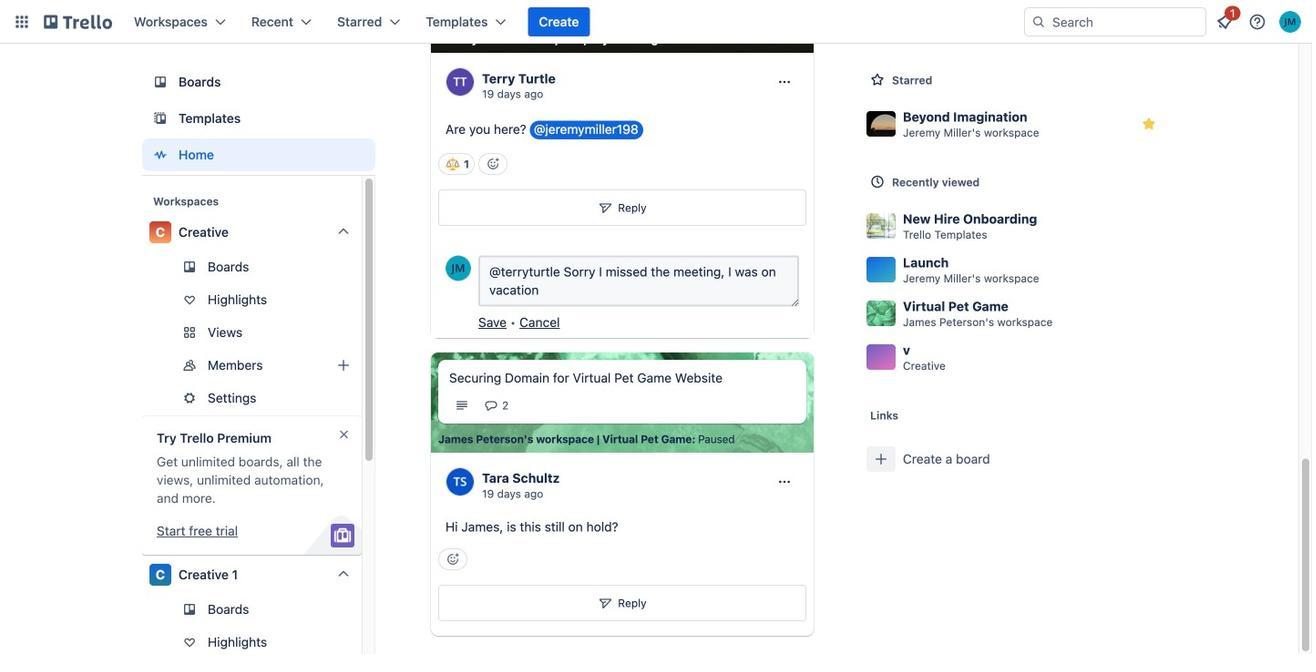 Task type: locate. For each thing, give the bounding box(es) containing it.
forward image right add image
[[358, 354, 380, 376]]

1 vertical spatial forward image
[[358, 387, 380, 409]]

forward image down forward image
[[358, 387, 380, 409]]

click to unstar beyond imagination. it will be removed from your starred list. image
[[1140, 115, 1158, 133]]

1 notification image
[[1214, 11, 1236, 33]]

Search field
[[1024, 7, 1206, 36]]

None text field
[[478, 255, 799, 306]]

add reaction image
[[479, 153, 508, 175], [438, 549, 467, 570]]

board image
[[149, 71, 171, 93]]

2 forward image from the top
[[358, 387, 380, 409]]

0 vertical spatial forward image
[[358, 354, 380, 376]]

0 horizontal spatial add reaction image
[[438, 549, 467, 570]]

forward image
[[358, 354, 380, 376], [358, 387, 380, 409]]

1 horizontal spatial add reaction image
[[479, 153, 508, 175]]

forward image
[[358, 322, 380, 343]]



Task type: vqa. For each thing, say whether or not it's contained in the screenshot.
text box at the top
yes



Task type: describe. For each thing, give the bounding box(es) containing it.
0 vertical spatial add reaction image
[[479, 153, 508, 175]]

open information menu image
[[1248, 13, 1267, 31]]

search image
[[1032, 15, 1046, 29]]

back to home image
[[44, 7, 112, 36]]

primary element
[[0, 0, 1312, 44]]

1 forward image from the top
[[358, 354, 380, 376]]

1 vertical spatial add reaction image
[[438, 549, 467, 570]]

jeremy miller (jeremymiller198) image
[[1279, 11, 1301, 33]]

home image
[[149, 144, 171, 166]]

add image
[[333, 354, 354, 376]]

template board image
[[149, 107, 171, 129]]



